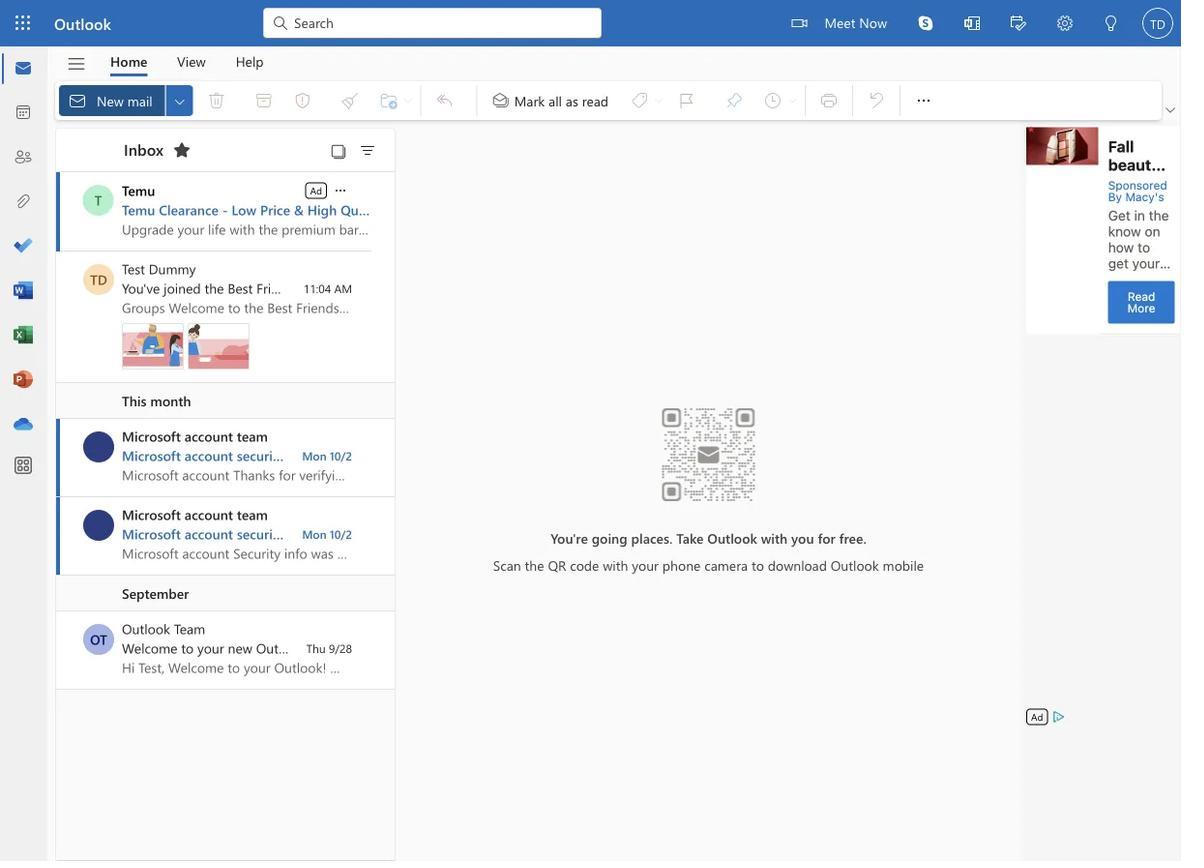 Task type: vqa. For each thing, say whether or not it's contained in the screenshot.
topmost COMING
no



Task type: describe. For each thing, give the bounding box(es) containing it.
ad inside message list no conversations selected list box
[[310, 184, 322, 197]]

info for was
[[288, 525, 312, 543]]

you
[[791, 528, 814, 546]]

view
[[177, 52, 206, 70]]

message.
[[153, 163, 200, 178]]

temu clearance - low price & high quality
[[122, 201, 385, 219]]

outlook down the free.
[[831, 556, 879, 574]]

microsoft account security info verification
[[122, 447, 385, 464]]

message list no conversations selected list box
[[56, 172, 395, 860]]

Search field
[[292, 12, 590, 32]]

mon for was
[[302, 526, 327, 542]]

welcome to your new outlook.com account
[[122, 639, 385, 657]]

all
[[549, 91, 562, 109]]

 button
[[1088, 0, 1135, 49]]

september heading
[[56, 576, 395, 611]]

select a conversation checkbox for microsoft account security info verification
[[83, 432, 122, 462]]

price
[[260, 201, 290, 219]]

security for verification
[[237, 447, 285, 464]]

calendar image
[[14, 104, 33, 123]]

test dummy image
[[83, 264, 114, 295]]

team
[[174, 620, 205, 638]]

more apps image
[[14, 457, 33, 476]]

added
[[343, 525, 382, 543]]

test dummy
[[122, 260, 196, 278]]

new inside new mail (n) create a new email message.
[[98, 163, 119, 178]]

 button
[[1042, 0, 1088, 49]]

friends
[[257, 279, 300, 297]]

camera
[[705, 556, 748, 574]]

test
[[122, 260, 145, 278]]


[[1166, 105, 1176, 115]]

outlook.com
[[256, 639, 334, 657]]

thu 9/28
[[306, 640, 352, 656]]

september
[[122, 584, 189, 602]]

 button
[[949, 0, 996, 49]]


[[271, 14, 290, 33]]

meet now
[[825, 13, 887, 31]]

low
[[232, 201, 257, 219]]

1 horizontal spatial ad
[[1031, 710, 1043, 723]]

to do image
[[14, 237, 33, 256]]

mon for verification
[[302, 448, 327, 463]]

new inside ' new mail'
[[97, 91, 124, 109]]

help
[[236, 52, 264, 70]]

download
[[768, 556, 827, 574]]

welcome
[[122, 639, 178, 657]]

best
[[228, 279, 253, 297]]


[[918, 15, 934, 31]]

new mail (n) create a new email message.
[[52, 132, 200, 178]]

scan
[[493, 556, 521, 574]]

&
[[294, 201, 304, 219]]


[[66, 54, 87, 74]]

onedrive image
[[14, 415, 33, 434]]

tags group
[[482, 81, 801, 120]]

0 vertical spatial with
[[761, 528, 788, 546]]

mobile
[[883, 556, 924, 574]]

security for was
[[237, 525, 285, 543]]


[[491, 91, 511, 110]]

select a conversation checkbox for you've joined the best friends chat group
[[83, 264, 122, 295]]


[[965, 15, 980, 31]]

outlook banner
[[0, 0, 1181, 49]]

 search field
[[263, 0, 602, 44]]

outlook team
[[122, 620, 205, 638]]

2 attachment thumbnail image from the left
[[188, 323, 250, 370]]

the inside message list no conversations selected list box
[[205, 279, 224, 297]]


[[1057, 15, 1073, 31]]

 button
[[1162, 101, 1179, 120]]

people image
[[14, 148, 33, 167]]

mark
[[514, 91, 545, 109]]

select a conversation checkbox for microsoft account security info was added
[[83, 510, 122, 541]]

your inside you're going places. take outlook with you for free. scan the qr code with your phone camera to download outlook mobile
[[632, 556, 659, 574]]

your inside message list no conversations selected list box
[[197, 639, 224, 657]]

team for was
[[237, 506, 268, 523]]

you're going places. take outlook with you for free. scan the qr code with your phone camera to download outlook mobile
[[493, 528, 924, 574]]

team for verification
[[237, 427, 268, 445]]


[[172, 140, 192, 160]]

info for verification
[[288, 447, 312, 464]]

mon 10/2 for was
[[302, 526, 352, 542]]

message list section
[[56, 124, 395, 860]]

microsoft account security info was added
[[122, 525, 382, 543]]

-
[[222, 201, 228, 219]]

11:04
[[304, 281, 331, 296]]

tab list inside application
[[96, 46, 279, 76]]

application containing outlook
[[0, 0, 1181, 861]]

dummy
[[149, 260, 196, 278]]

for
[[818, 528, 836, 546]]

outlook inside message list no conversations selected list box
[[122, 620, 170, 638]]

microsoft account team for microsoft account security info verification
[[122, 427, 268, 445]]

outlook inside outlook banner
[[54, 13, 111, 33]]

view button
[[163, 46, 220, 76]]

home button
[[96, 46, 162, 76]]

home
[[110, 52, 148, 70]]

you're
[[551, 528, 588, 546]]


[[330, 143, 347, 160]]

 button
[[905, 81, 943, 120]]


[[792, 15, 807, 31]]

thu
[[306, 640, 326, 656]]

word image
[[14, 282, 33, 301]]

0 horizontal spatial with
[[603, 556, 628, 574]]

high
[[307, 201, 337, 219]]

 button
[[166, 85, 193, 116]]

 mark all as read
[[491, 91, 609, 110]]

to inside message list no conversations selected list box
[[181, 639, 194, 657]]

was
[[316, 525, 339, 543]]

joined
[[164, 279, 201, 297]]

 button
[[903, 0, 949, 46]]



Task type: locate. For each thing, give the bounding box(es) containing it.
the left best
[[205, 279, 224, 297]]

mon 10/2 up was
[[302, 448, 352, 463]]

mon
[[302, 448, 327, 463], [302, 526, 327, 542]]

microsoft account team up microsoft account security info was added
[[122, 506, 268, 523]]

0 vertical spatial mt
[[89, 438, 109, 456]]

powerpoint image
[[14, 371, 33, 390]]

read
[[582, 91, 609, 109]]

0 horizontal spatial your
[[197, 639, 224, 657]]

ad left set your advertising preferences icon at the bottom
[[1031, 710, 1043, 723]]

0 horizontal spatial mail
[[79, 132, 100, 147]]

0 vertical spatial temu
[[122, 181, 155, 199]]

am
[[334, 281, 352, 296]]

0 horizontal spatial new
[[52, 132, 76, 147]]

with left you
[[761, 528, 788, 546]]

11:04 am
[[304, 281, 352, 296]]

0 vertical spatial security
[[237, 447, 285, 464]]

select a conversation checkbox containing ot
[[83, 624, 122, 655]]

1 vertical spatial with
[[603, 556, 628, 574]]

excel image
[[14, 326, 33, 345]]

0 vertical spatial new
[[97, 91, 124, 109]]

team
[[237, 427, 268, 445], [237, 506, 268, 523]]

new left outlook.com
[[228, 639, 252, 657]]

with
[[761, 528, 788, 546], [603, 556, 628, 574]]

inbox
[[124, 139, 163, 159]]

Select a conversation checkbox
[[83, 264, 122, 295], [83, 624, 122, 655]]

0 vertical spatial microsoft account team
[[122, 427, 268, 445]]

1 vertical spatial info
[[288, 525, 312, 543]]

0 vertical spatial 
[[914, 91, 934, 110]]

1 vertical spatial mt
[[89, 516, 109, 534]]

10/2
[[330, 448, 352, 463], [330, 526, 352, 542]]

select a conversation checkbox for welcome to your new outlook.com account
[[83, 624, 122, 655]]

meet
[[825, 13, 856, 31]]


[[1011, 15, 1027, 31]]

verification
[[316, 447, 385, 464]]

0 vertical spatial mon 10/2
[[302, 448, 352, 463]]

2 team from the top
[[237, 506, 268, 523]]

0 vertical spatial 10/2
[[330, 448, 352, 463]]

1 horizontal spatial with
[[761, 528, 788, 546]]

1 vertical spatial ad
[[1031, 710, 1043, 723]]

microsoft account team for microsoft account security info was added
[[122, 506, 268, 523]]

your down places. on the bottom right of the page
[[632, 556, 659, 574]]

1 attachment thumbnail image from the left
[[122, 323, 184, 370]]

microsoft
[[122, 427, 181, 445], [122, 447, 181, 464], [122, 506, 181, 523], [122, 525, 181, 543]]

2 select a conversation checkbox from the top
[[83, 510, 122, 541]]

outlook up welcome
[[122, 620, 170, 638]]

1 horizontal spatial mail
[[127, 91, 153, 109]]

1 mt from the top
[[89, 438, 109, 456]]

select a conversation checkbox down 'this'
[[83, 432, 122, 462]]

ot
[[90, 630, 107, 648]]

10/2 up was
[[330, 448, 352, 463]]

(n)
[[103, 132, 119, 147]]

 button
[[352, 136, 383, 164]]

1 vertical spatial new
[[228, 639, 252, 657]]

0 horizontal spatial ad
[[310, 184, 322, 197]]

1 vertical spatial mail
[[79, 132, 100, 147]]

 for  popup button
[[914, 91, 934, 110]]

mt for microsoft account security info was added
[[89, 516, 109, 534]]

inbox heading
[[99, 129, 197, 171]]

microsoft account team image for microsoft account security info was added
[[83, 510, 114, 541]]

mail inside new mail (n) create a new email message.
[[79, 132, 100, 147]]

1 vertical spatial your
[[197, 639, 224, 657]]

to
[[752, 556, 764, 574], [181, 639, 194, 657]]

1 10/2 from the top
[[330, 448, 352, 463]]

td
[[90, 270, 107, 288]]

going
[[592, 528, 628, 546]]

0 vertical spatial select a conversation checkbox
[[83, 264, 122, 295]]

to down the team
[[181, 639, 194, 657]]

1 select a conversation checkbox from the top
[[83, 432, 122, 462]]


[[1104, 15, 1119, 31]]

mon up was
[[302, 448, 327, 463]]

files image
[[14, 193, 33, 212]]

0 vertical spatial new
[[98, 163, 119, 178]]

 button
[[166, 134, 197, 165]]

quality
[[341, 201, 385, 219]]

mon 10/2
[[302, 448, 352, 463], [302, 526, 352, 542]]

1 select a conversation checkbox from the top
[[83, 264, 122, 295]]

with down 'going'
[[603, 556, 628, 574]]

2 microsoft account team from the top
[[122, 506, 268, 523]]


[[914, 91, 934, 110], [333, 183, 348, 198]]

9/28
[[329, 640, 352, 656]]

1 microsoft account team image from the top
[[83, 432, 114, 462]]

1 horizontal spatial your
[[632, 556, 659, 574]]

0 horizontal spatial new
[[98, 163, 119, 178]]

this month heading
[[56, 383, 395, 419]]

10/2 down verification on the bottom
[[330, 526, 352, 542]]

security left was
[[237, 525, 285, 543]]

now
[[859, 13, 887, 31]]

ad up high
[[310, 184, 322, 197]]

4 microsoft from the top
[[122, 525, 181, 543]]

Select a conversation checkbox
[[83, 432, 122, 462], [83, 510, 122, 541]]

10/2 for was
[[330, 526, 352, 542]]

help button
[[221, 46, 278, 76]]

move & delete group
[[59, 81, 417, 120]]

1 vertical spatial 
[[333, 183, 348, 198]]

1 info from the top
[[288, 447, 312, 464]]

2 info from the top
[[288, 525, 312, 543]]

mon 10/2 down verification on the bottom
[[302, 526, 352, 542]]

as
[[566, 91, 578, 109]]

1 team from the top
[[237, 427, 268, 445]]

td image
[[1143, 8, 1174, 39]]

10/2 for verification
[[330, 448, 352, 463]]

select a conversation checkbox up september
[[83, 510, 122, 541]]

team up microsoft account security info verification
[[237, 427, 268, 445]]

1 horizontal spatial 
[[914, 91, 934, 110]]

you've joined the best friends chat group
[[122, 279, 371, 297]]

group
[[335, 279, 371, 297]]

email
[[122, 163, 149, 178]]

this
[[122, 392, 147, 409]]

 up high
[[333, 183, 348, 198]]

 inside  popup button
[[914, 91, 934, 110]]

0 vertical spatial the
[[205, 279, 224, 297]]

application
[[0, 0, 1181, 861]]

your down the team
[[197, 639, 224, 657]]


[[358, 141, 377, 161]]

clearance
[[159, 201, 219, 219]]

outlook
[[54, 13, 111, 33], [708, 528, 757, 546], [831, 556, 879, 574], [122, 620, 170, 638]]

1 microsoft from the top
[[122, 427, 181, 445]]

1 horizontal spatial attachment thumbnail image
[[188, 323, 250, 370]]

microsoft account team image
[[83, 432, 114, 462], [83, 510, 114, 541]]

mon 10/2 for verification
[[302, 448, 352, 463]]

0 horizontal spatial attachment thumbnail image
[[122, 323, 184, 370]]

new inside new mail (n) create a new email message.
[[52, 132, 76, 147]]

new right a
[[98, 163, 119, 178]]


[[68, 91, 87, 110]]

create
[[52, 163, 85, 178]]

inbox 
[[124, 139, 192, 160]]

places.
[[631, 528, 673, 546]]

2 security from the top
[[237, 525, 285, 543]]

tab list containing home
[[96, 46, 279, 76]]

1 vertical spatial mon
[[302, 526, 327, 542]]

temu for temu
[[122, 181, 155, 199]]

 for  dropdown button
[[333, 183, 348, 198]]

2 microsoft account team image from the top
[[83, 510, 114, 541]]

1 vertical spatial microsoft account team image
[[83, 510, 114, 541]]

temu for temu clearance - low price & high quality
[[122, 201, 155, 219]]

mail inside ' new mail'
[[127, 91, 153, 109]]

0 horizontal spatial the
[[205, 279, 224, 297]]

temu image
[[83, 185, 114, 216]]

0 vertical spatial info
[[288, 447, 312, 464]]

chat
[[303, 279, 331, 297]]

new right 
[[97, 91, 124, 109]]

1 horizontal spatial new
[[228, 639, 252, 657]]

0 vertical spatial microsoft account team image
[[83, 432, 114, 462]]


[[172, 93, 187, 109]]

mail left "" "popup button"
[[127, 91, 153, 109]]

0 vertical spatial to
[[752, 556, 764, 574]]

0 horizontal spatial 
[[333, 183, 348, 198]]

1 vertical spatial the
[[525, 556, 544, 574]]

 button
[[325, 136, 352, 164]]

1 mon from the top
[[302, 448, 327, 463]]

0 vertical spatial mon
[[302, 448, 327, 463]]

outlook team image
[[83, 624, 114, 655]]

1 horizontal spatial new
[[97, 91, 124, 109]]

1 temu from the top
[[122, 181, 155, 199]]

mail left (n)
[[79, 132, 100, 147]]

month
[[150, 392, 191, 409]]

1 vertical spatial 10/2
[[330, 526, 352, 542]]

the inside you're going places. take outlook with you for free. scan the qr code with your phone camera to download outlook mobile
[[525, 556, 544, 574]]

2 microsoft from the top
[[122, 447, 181, 464]]

 button
[[57, 47, 96, 80]]

1 security from the top
[[237, 447, 285, 464]]

outlook up camera
[[708, 528, 757, 546]]

2 mt from the top
[[89, 516, 109, 534]]

ad
[[310, 184, 322, 197], [1031, 710, 1043, 723]]

0 vertical spatial ad
[[310, 184, 322, 197]]

0 vertical spatial select a conversation checkbox
[[83, 432, 122, 462]]

info left verification on the bottom
[[288, 447, 312, 464]]

0 vertical spatial your
[[632, 556, 659, 574]]

mt
[[89, 438, 109, 456], [89, 516, 109, 534]]

1 vertical spatial microsoft account team
[[122, 506, 268, 523]]

2 mon 10/2 from the top
[[302, 526, 352, 542]]

free.
[[839, 528, 867, 546]]

 button
[[332, 180, 349, 199]]

the
[[205, 279, 224, 297], [525, 556, 544, 574]]

left-rail-appbar navigation
[[4, 46, 43, 447]]

info
[[288, 447, 312, 464], [288, 525, 312, 543]]

this month
[[122, 392, 191, 409]]

mon left added
[[302, 526, 327, 542]]

2 10/2 from the top
[[330, 526, 352, 542]]

the left qr
[[525, 556, 544, 574]]

set your advertising preferences image
[[1051, 709, 1067, 725]]

phone
[[663, 556, 701, 574]]

tab list
[[96, 46, 279, 76]]

1 vertical spatial temu
[[122, 201, 155, 219]]

code
[[570, 556, 599, 574]]

mt for microsoft account security info verification
[[89, 438, 109, 456]]

take
[[677, 528, 704, 546]]

 new mail
[[68, 91, 153, 110]]

1 vertical spatial mon 10/2
[[302, 526, 352, 542]]

1 vertical spatial select a conversation checkbox
[[83, 510, 122, 541]]

2 mon from the top
[[302, 526, 327, 542]]

1 horizontal spatial to
[[752, 556, 764, 574]]

to inside you're going places. take outlook with you for free. scan the qr code with your phone camera to download outlook mobile
[[752, 556, 764, 574]]

0 vertical spatial mail
[[127, 91, 153, 109]]

1 mon 10/2 from the top
[[302, 448, 352, 463]]

microsoft account team down month
[[122, 427, 268, 445]]

security down this month heading
[[237, 447, 285, 464]]

0 horizontal spatial to
[[181, 639, 194, 657]]

new up create
[[52, 132, 76, 147]]

t
[[94, 191, 102, 209]]

a
[[89, 163, 94, 178]]

to right camera
[[752, 556, 764, 574]]

attachment thumbnail image
[[122, 323, 184, 370], [188, 323, 250, 370]]

 button
[[996, 0, 1042, 49]]

your
[[632, 556, 659, 574], [197, 639, 224, 657]]

microsoft account team image for microsoft account security info verification
[[83, 432, 114, 462]]

select a conversation checkbox containing td
[[83, 264, 122, 295]]

new inside message list no conversations selected list box
[[228, 639, 252, 657]]

1 vertical spatial security
[[237, 525, 285, 543]]

outlook link
[[54, 0, 111, 46]]

3 microsoft from the top
[[122, 506, 181, 523]]

2 select a conversation checkbox from the top
[[83, 624, 122, 655]]

you've
[[122, 279, 160, 297]]

attachment thumbnail image up this month
[[122, 323, 184, 370]]

mail image
[[14, 59, 33, 78]]

2 temu from the top
[[122, 201, 155, 219]]

outlook up  button
[[54, 13, 111, 33]]

1 vertical spatial team
[[237, 506, 268, 523]]

1 vertical spatial to
[[181, 639, 194, 657]]

info left was
[[288, 525, 312, 543]]

1 horizontal spatial the
[[525, 556, 544, 574]]

qr
[[548, 556, 566, 574]]

1 microsoft account team from the top
[[122, 427, 268, 445]]

1 vertical spatial new
[[52, 132, 76, 147]]

0 vertical spatial team
[[237, 427, 268, 445]]

attachment thumbnail image up this month heading
[[188, 323, 250, 370]]

account
[[185, 427, 233, 445], [185, 447, 233, 464], [185, 506, 233, 523], [185, 525, 233, 543], [338, 639, 385, 657]]

 down the  popup button
[[914, 91, 934, 110]]

mail
[[127, 91, 153, 109], [79, 132, 100, 147]]

1 vertical spatial select a conversation checkbox
[[83, 624, 122, 655]]

team up microsoft account security info was added
[[237, 506, 268, 523]]

navigation pane region
[[55, 121, 262, 861]]

 inside  dropdown button
[[333, 183, 348, 198]]



